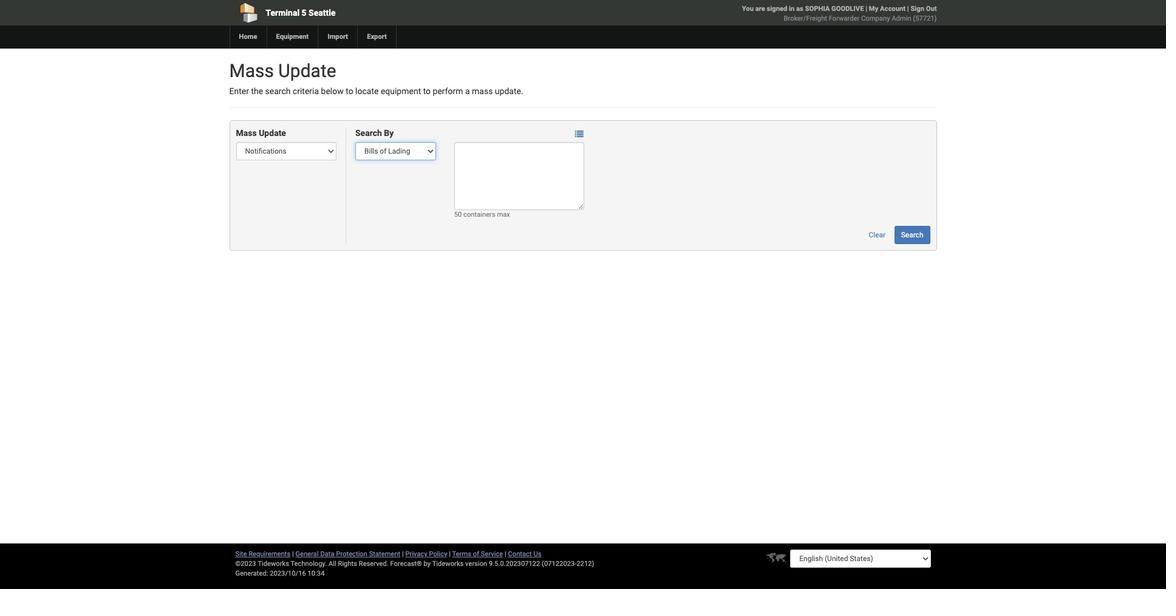 Task type: vqa. For each thing, say whether or not it's contained in the screenshot.
Equipment LINK
yes



Task type: describe. For each thing, give the bounding box(es) containing it.
| up 9.5.0.202307122 at bottom left
[[505, 550, 506, 558]]

admin
[[892, 15, 912, 22]]

search
[[265, 86, 291, 96]]

enter
[[229, 86, 249, 96]]

criteria
[[293, 86, 319, 96]]

50 containers max
[[454, 211, 510, 219]]

generated:
[[235, 570, 268, 578]]

| up forecast®
[[402, 550, 404, 558]]

site requirements | general data protection statement | privacy policy | terms of service | contact us ©2023 tideworks technology. all rights reserved. forecast® by tideworks version 9.5.0.202307122 (07122023-2212) generated: 2023/10/16 10:34
[[235, 550, 594, 578]]

sophia
[[805, 5, 830, 13]]

locate
[[355, 86, 379, 96]]

clear button
[[862, 226, 892, 244]]

containers
[[464, 211, 495, 219]]

you are signed in as sophia goodlive | my account | sign out broker/freight forwarder company admin (57721)
[[742, 5, 937, 22]]

general data protection statement link
[[296, 550, 400, 558]]

all
[[329, 560, 336, 568]]

broker/freight
[[784, 15, 827, 22]]

1 to from the left
[[346, 86, 353, 96]]

mass for mass update enter the search criteria below to locate equipment to perform a mass update.
[[229, 60, 274, 81]]

terminal 5 seattle link
[[229, 0, 514, 26]]

service
[[481, 550, 503, 558]]

privacy policy link
[[406, 550, 447, 558]]

5
[[302, 8, 307, 18]]

by
[[424, 560, 431, 568]]

forwarder
[[829, 15, 860, 22]]

goodlive
[[832, 5, 864, 13]]

2023/10/16
[[270, 570, 306, 578]]

export
[[367, 33, 387, 41]]

update.
[[495, 86, 523, 96]]

as
[[796, 5, 804, 13]]

| left general
[[292, 550, 294, 558]]

mass update
[[236, 128, 286, 138]]

site requirements link
[[235, 550, 291, 558]]

clear
[[869, 231, 886, 240]]

out
[[926, 5, 937, 13]]

of
[[473, 550, 479, 558]]

you
[[742, 5, 754, 13]]

policy
[[429, 550, 447, 558]]

terminal 5 seattle
[[266, 8, 336, 18]]

general
[[296, 550, 319, 558]]

mass
[[472, 86, 493, 96]]

rights
[[338, 560, 357, 568]]

(57721)
[[913, 15, 937, 22]]

site
[[235, 550, 247, 558]]

by
[[384, 128, 394, 138]]

a
[[465, 86, 470, 96]]

9.5.0.202307122
[[489, 560, 540, 568]]

equipment
[[276, 33, 309, 41]]

search for search by
[[355, 128, 382, 138]]

search for search
[[901, 231, 924, 240]]

mass update enter the search criteria below to locate equipment to perform a mass update.
[[229, 60, 523, 96]]

| up tideworks
[[449, 550, 451, 558]]

| left sign
[[907, 5, 909, 13]]

max
[[497, 211, 510, 219]]



Task type: locate. For each thing, give the bounding box(es) containing it.
account
[[880, 5, 906, 13]]

sign
[[911, 5, 925, 13]]

equipment link
[[266, 26, 318, 49]]

terms of service link
[[452, 550, 503, 558]]

reserved.
[[359, 560, 389, 568]]

forecast®
[[390, 560, 422, 568]]

search right clear button
[[901, 231, 924, 240]]

1 horizontal spatial search
[[901, 231, 924, 240]]

1 horizontal spatial to
[[423, 86, 431, 96]]

(07122023-
[[542, 560, 577, 568]]

to left perform
[[423, 86, 431, 96]]

data
[[320, 550, 334, 558]]

|
[[866, 5, 867, 13], [907, 5, 909, 13], [292, 550, 294, 558], [402, 550, 404, 558], [449, 550, 451, 558], [505, 550, 506, 558]]

import link
[[318, 26, 357, 49]]

search
[[355, 128, 382, 138], [901, 231, 924, 240]]

are
[[756, 5, 765, 13]]

requirements
[[249, 550, 291, 558]]

1 vertical spatial search
[[901, 231, 924, 240]]

1 vertical spatial mass
[[236, 128, 257, 138]]

version
[[465, 560, 487, 568]]

sign out link
[[911, 5, 937, 13]]

company
[[861, 15, 890, 22]]

mass
[[229, 60, 274, 81], [236, 128, 257, 138]]

tideworks
[[432, 560, 464, 568]]

statement
[[369, 550, 400, 558]]

to
[[346, 86, 353, 96], [423, 86, 431, 96]]

contact us link
[[508, 550, 542, 558]]

search by
[[355, 128, 394, 138]]

update
[[278, 60, 336, 81], [259, 128, 286, 138]]

privacy
[[406, 550, 427, 558]]

2212)
[[577, 560, 594, 568]]

terms
[[452, 550, 471, 558]]

None text field
[[454, 142, 584, 210]]

search left by
[[355, 128, 382, 138]]

search button
[[895, 226, 930, 244]]

10:34
[[308, 570, 325, 578]]

seattle
[[309, 8, 336, 18]]

0 vertical spatial search
[[355, 128, 382, 138]]

import
[[328, 33, 348, 41]]

in
[[789, 5, 795, 13]]

update for mass update
[[259, 128, 286, 138]]

export link
[[357, 26, 396, 49]]

0 vertical spatial update
[[278, 60, 336, 81]]

mass down enter at the left
[[236, 128, 257, 138]]

search inside button
[[901, 231, 924, 240]]

0 vertical spatial mass
[[229, 60, 274, 81]]

show list image
[[575, 130, 584, 138]]

contact
[[508, 550, 532, 558]]

0 horizontal spatial to
[[346, 86, 353, 96]]

us
[[534, 550, 542, 558]]

1 vertical spatial update
[[259, 128, 286, 138]]

my
[[869, 5, 879, 13]]

the
[[251, 86, 263, 96]]

mass for mass update
[[236, 128, 257, 138]]

perform
[[433, 86, 463, 96]]

to right the below
[[346, 86, 353, 96]]

2 to from the left
[[423, 86, 431, 96]]

protection
[[336, 550, 367, 558]]

update down search
[[259, 128, 286, 138]]

©2023 tideworks
[[235, 560, 289, 568]]

50
[[454, 211, 462, 219]]

0 horizontal spatial search
[[355, 128, 382, 138]]

update up criteria
[[278, 60, 336, 81]]

update for mass update enter the search criteria below to locate equipment to perform a mass update.
[[278, 60, 336, 81]]

mass up the
[[229, 60, 274, 81]]

home link
[[229, 26, 266, 49]]

update inside mass update enter the search criteria below to locate equipment to perform a mass update.
[[278, 60, 336, 81]]

signed
[[767, 5, 787, 13]]

home
[[239, 33, 257, 41]]

below
[[321, 86, 344, 96]]

equipment
[[381, 86, 421, 96]]

technology.
[[291, 560, 327, 568]]

terminal
[[266, 8, 300, 18]]

| left my
[[866, 5, 867, 13]]

my account link
[[869, 5, 906, 13]]

mass inside mass update enter the search criteria below to locate equipment to perform a mass update.
[[229, 60, 274, 81]]



